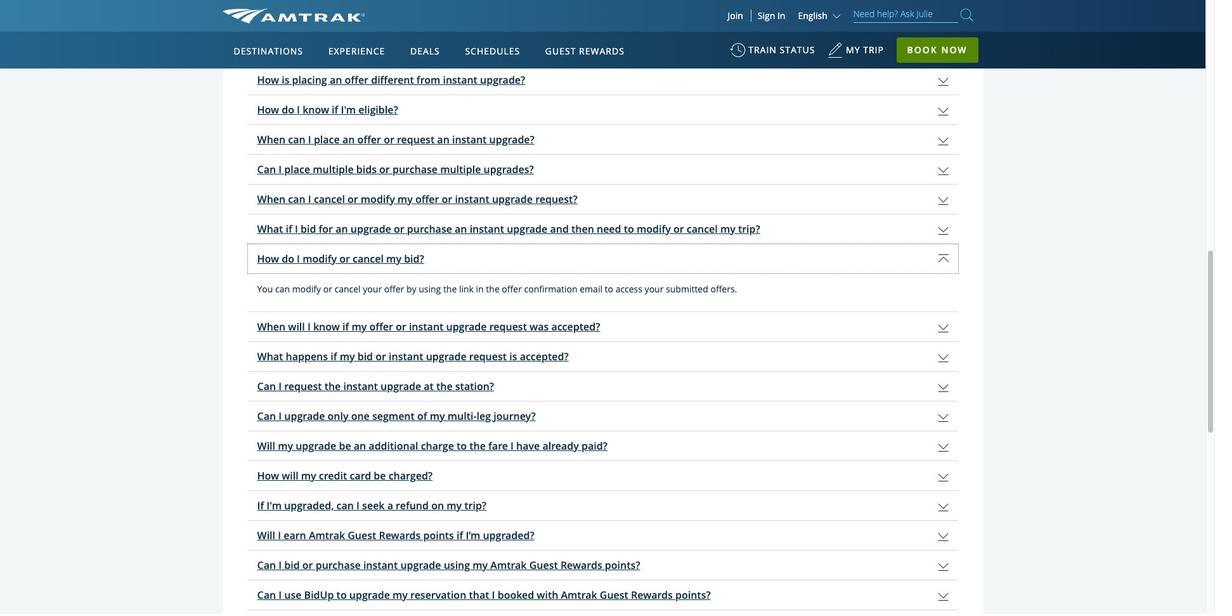 Task type: locate. For each thing, give the bounding box(es) containing it.
purchase up when can i cancel or modify my offer or instant upgrade request?
[[393, 162, 438, 176]]

1 horizontal spatial bid
[[301, 222, 316, 236]]

what left for
[[257, 222, 283, 236]]

modify right need
[[637, 222, 671, 236]]

2 vertical spatial bid
[[284, 558, 300, 572]]

bid
[[301, 222, 316, 236], [358, 350, 373, 363], [284, 558, 300, 572]]

be up how will my credit card be charged?
[[339, 439, 351, 453]]

upgrade up "credit"
[[296, 439, 336, 453]]

if
[[332, 103, 338, 117], [286, 222, 292, 236], [343, 320, 349, 334], [331, 350, 337, 363], [457, 528, 463, 542]]

if i'm upgraded, can i seek a refund on my trip?
[[257, 499, 487, 513]]

2 horizontal spatial bid
[[358, 350, 373, 363]]

guest rewards button
[[540, 34, 630, 69]]

1 how from the top
[[257, 73, 279, 87]]

will my upgrade be an additional charge to the fare i have already paid? button
[[248, 431, 958, 461]]

or inside can i place multiple bids or purchase multiple upgrades? button
[[379, 162, 390, 176]]

do inside button
[[282, 252, 294, 266]]

1 vertical spatial accepted?
[[520, 350, 569, 363]]

request?
[[536, 192, 578, 206]]

0 horizontal spatial multiple
[[313, 162, 354, 176]]

list
[[222, 13, 984, 46]]

2 what from the top
[[257, 350, 283, 363]]

is left placing
[[282, 73, 290, 87]]

the left link
[[443, 283, 457, 295]]

1 horizontal spatial place
[[314, 133, 340, 146]]

guest rewards
[[545, 45, 625, 57]]

can i request the instant upgrade at the station?
[[257, 379, 494, 393]]

when will i know if my offer or instant upgrade request was accepted? button
[[248, 312, 958, 341]]

how do i know if i'm eligible?
[[257, 103, 398, 117]]

0 horizontal spatial amtrak
[[309, 528, 345, 542]]

rewards inside can i use bidup to upgrade my reservation that i booked with amtrak guest rewards points? 'button'
[[631, 588, 673, 602]]

do
[[282, 103, 294, 117], [282, 252, 294, 266]]

accepted?
[[552, 320, 600, 334], [520, 350, 569, 363]]

using right 'by'
[[419, 283, 441, 295]]

amtrak right earn
[[309, 528, 345, 542]]

card
[[350, 469, 371, 483]]

0 horizontal spatial place
[[284, 162, 310, 176]]

1 vertical spatial what
[[257, 350, 283, 363]]

upgrade inside when can i cancel or modify my offer or instant upgrade request? button
[[492, 192, 533, 206]]

0 horizontal spatial using
[[419, 283, 441, 295]]

1 vertical spatial i'm
[[267, 499, 282, 513]]

offer inside when will i know if my offer or instant upgrade request was accepted? button
[[369, 320, 393, 334]]

modify right you
[[292, 283, 321, 295]]

journey?
[[494, 409, 536, 423]]

0 vertical spatial place
[[314, 133, 340, 146]]

to right charge
[[457, 439, 467, 453]]

what left happens on the bottom of the page
[[257, 350, 283, 363]]

request
[[397, 133, 435, 146], [490, 320, 527, 334], [469, 350, 507, 363], [284, 379, 322, 393]]

cancel up submitted
[[687, 222, 718, 236]]

when for when can i cancel or modify my offer or instant upgrade request?
[[257, 192, 286, 206]]

your
[[363, 283, 382, 295], [645, 283, 664, 295]]

can inside button
[[288, 133, 306, 146]]

2 will from the top
[[257, 528, 275, 542]]

request up 'can i place multiple bids or purchase multiple upgrades?'
[[397, 133, 435, 146]]

0 vertical spatial i'm
[[341, 103, 356, 117]]

points? inside button
[[605, 558, 640, 572]]

1 vertical spatial know
[[313, 320, 340, 334]]

instant up the what if i bid for an upgrade or purchase an instant upgrade and then need to modify or cancel my trip?
[[455, 192, 490, 206]]

is up journey? on the bottom left
[[510, 350, 517, 363]]

upgrade inside when will i know if my offer or instant upgrade request was accepted? button
[[446, 320, 487, 334]]

1 horizontal spatial multiple
[[440, 162, 481, 176]]

the
[[443, 283, 457, 295], [486, 283, 500, 295], [325, 379, 341, 393], [436, 379, 453, 393], [470, 439, 486, 453]]

1 what from the top
[[257, 222, 283, 236]]

2 how from the top
[[257, 103, 279, 117]]

guest inside popup button
[[545, 45, 576, 57]]

1 vertical spatial will
[[257, 528, 275, 542]]

multiple
[[313, 162, 354, 176], [440, 162, 481, 176]]

only
[[328, 409, 349, 423]]

do inside button
[[282, 103, 294, 117]]

rewards inside can i bid or purchase instant upgrade using my amtrak guest rewards points? button
[[561, 558, 603, 572]]

english
[[798, 10, 828, 22]]

upgrade up at
[[426, 350, 467, 363]]

can inside button
[[257, 379, 276, 393]]

upgrade? up upgrades?
[[489, 133, 535, 146]]

i
[[297, 103, 300, 117], [308, 133, 311, 146], [279, 162, 282, 176], [308, 192, 311, 206], [295, 222, 298, 236], [297, 252, 300, 266], [308, 320, 311, 334], [279, 379, 282, 393], [279, 409, 282, 423], [511, 439, 514, 453], [357, 499, 360, 513], [278, 528, 281, 542], [279, 558, 282, 572], [279, 588, 282, 602], [492, 588, 495, 602]]

2 when from the top
[[257, 192, 286, 206]]

1 horizontal spatial using
[[444, 558, 470, 572]]

upgrade left at
[[381, 379, 421, 393]]

request left was
[[490, 320, 527, 334]]

instant up the what happens if my bid or instant upgrade request is accepted?
[[409, 320, 444, 334]]

or inside what happens if my bid or instant upgrade request is accepted? button
[[376, 350, 386, 363]]

1 vertical spatial is
[[510, 350, 517, 363]]

can for can i request the instant upgrade at the station?
[[257, 379, 276, 393]]

regions map image
[[270, 106, 574, 284]]

how for how will my credit card be charged?
[[257, 469, 279, 483]]

modify down for
[[303, 252, 337, 266]]

bids
[[356, 162, 377, 176]]

upgrade left only
[[284, 409, 325, 423]]

rewards inside guest rewards popup button
[[579, 45, 625, 57]]

will left earn
[[257, 528, 275, 542]]

upgrade right bidup
[[349, 588, 390, 602]]

your left 'by'
[[363, 283, 382, 295]]

place
[[314, 133, 340, 146], [284, 162, 310, 176]]

can i use bidup to upgrade my reservation that i booked with amtrak guest rewards points? button
[[248, 580, 958, 610]]

1 do from the top
[[282, 103, 294, 117]]

how
[[257, 73, 279, 87], [257, 103, 279, 117], [257, 252, 279, 266], [257, 469, 279, 483]]

multiple left upgrades?
[[440, 162, 481, 176]]

your right access
[[645, 283, 664, 295]]

0 horizontal spatial bid
[[284, 558, 300, 572]]

application
[[248, 65, 958, 614], [270, 106, 574, 284]]

what
[[257, 222, 283, 236], [257, 350, 283, 363]]

0 vertical spatial be
[[339, 439, 351, 453]]

deals
[[410, 45, 440, 57]]

can i upgrade only one segment of my multi-leg journey? button
[[248, 402, 958, 431]]

purchase down when can i cancel or modify my offer or instant upgrade request?
[[407, 222, 452, 236]]

upgrade up reservation
[[401, 558, 441, 572]]

will up if
[[257, 439, 275, 453]]

then
[[572, 222, 594, 236]]

0 vertical spatial is
[[282, 73, 290, 87]]

to right need
[[624, 222, 634, 236]]

0 vertical spatial when
[[257, 133, 286, 146]]

0 vertical spatial using
[[419, 283, 441, 295]]

offer down experience popup button at the top
[[345, 73, 369, 87]]

0 vertical spatial what
[[257, 222, 283, 236]]

offer up the what happens if my bid or instant upgrade request is accepted?
[[369, 320, 393, 334]]

1 vertical spatial will
[[282, 469, 299, 483]]

schedules link
[[460, 32, 525, 69]]

banner containing join
[[0, 0, 1206, 293]]

to right "email"
[[605, 283, 613, 295]]

upgrade inside can i bid or purchase instant upgrade using my amtrak guest rewards points? button
[[401, 558, 441, 572]]

can for or
[[275, 283, 290, 295]]

bid inside button
[[301, 222, 316, 236]]

multiple left bids
[[313, 162, 354, 176]]

what inside button
[[257, 350, 283, 363]]

when inside button
[[257, 133, 286, 146]]

do for modify
[[282, 252, 294, 266]]

upgrade? down schedules
[[480, 73, 526, 87]]

book now button
[[897, 37, 979, 63]]

0 vertical spatial will
[[257, 439, 275, 453]]

bid up can i request the instant upgrade at the station?
[[358, 350, 373, 363]]

offer up bids
[[357, 133, 381, 146]]

3 can from the top
[[257, 409, 276, 423]]

know down placing
[[303, 103, 329, 117]]

2 vertical spatial when
[[257, 320, 286, 334]]

i'm right if
[[267, 499, 282, 513]]

upgrade down link
[[446, 320, 487, 334]]

i'm
[[341, 103, 356, 117], [267, 499, 282, 513]]

will
[[257, 439, 275, 453], [257, 528, 275, 542]]

purchase up bidup
[[316, 558, 361, 572]]

or
[[384, 133, 394, 146], [379, 162, 390, 176], [348, 192, 358, 206], [442, 192, 452, 206], [394, 222, 405, 236], [674, 222, 684, 236], [340, 252, 350, 266], [323, 283, 332, 295], [396, 320, 407, 334], [376, 350, 386, 363], [303, 558, 313, 572]]

know inside how do i know if i'm eligible? button
[[303, 103, 329, 117]]

know inside when will i know if my offer or instant upgrade request was accepted? button
[[313, 320, 340, 334]]

an right for
[[336, 222, 348, 236]]

charge
[[421, 439, 454, 453]]

request down happens on the bottom of the page
[[284, 379, 322, 393]]

application containing how is placing an offer different from instant upgrade?
[[248, 65, 958, 614]]

1 vertical spatial trip?
[[465, 499, 487, 513]]

to right bidup
[[337, 588, 347, 602]]

an up 'can i place multiple bids or purchase multiple upgrades?'
[[437, 133, 450, 146]]

rewards down a
[[379, 528, 421, 542]]

Please enter your search item search field
[[854, 6, 958, 23]]

an down when can i cancel or modify my offer or instant upgrade request?
[[455, 222, 467, 236]]

do for know
[[282, 103, 294, 117]]

upgrade?
[[480, 73, 526, 87], [489, 133, 535, 146]]

5 can from the top
[[257, 588, 276, 602]]

0 vertical spatial upgrade?
[[480, 73, 526, 87]]

to inside button
[[457, 439, 467, 453]]

2 vertical spatial amtrak
[[561, 588, 597, 602]]

refund
[[396, 499, 429, 513]]

2 vertical spatial purchase
[[316, 558, 361, 572]]

can inside 'button'
[[257, 588, 276, 602]]

banner
[[0, 0, 1206, 293]]

how will my credit card be charged? button
[[248, 461, 958, 490]]

when
[[257, 133, 286, 146], [257, 192, 286, 206], [257, 320, 286, 334]]

points? inside 'button'
[[676, 588, 711, 602]]

instant
[[443, 73, 478, 87], [452, 133, 487, 146], [455, 192, 490, 206], [470, 222, 504, 236], [409, 320, 444, 334], [389, 350, 423, 363], [344, 379, 378, 393], [363, 558, 398, 572]]

my trip button
[[828, 38, 884, 69]]

faqs list item
[[326, 13, 379, 46]]

rewards down "will i earn amtrak guest rewards points if i'm upgraded?" button
[[561, 558, 603, 572]]

how inside button
[[257, 103, 279, 117]]

now
[[942, 44, 968, 56]]

status
[[780, 44, 815, 56]]

0 vertical spatial know
[[303, 103, 329, 117]]

fare
[[489, 439, 508, 453]]

0 horizontal spatial your
[[363, 283, 382, 295]]

what inside button
[[257, 222, 283, 236]]

be right card at left
[[374, 469, 386, 483]]

if inside what happens if my bid or instant upgrade request is accepted? button
[[331, 350, 337, 363]]

can
[[257, 162, 276, 176], [257, 379, 276, 393], [257, 409, 276, 423], [257, 558, 276, 572], [257, 588, 276, 602]]

0 vertical spatial bid
[[301, 222, 316, 236]]

i'm inside button
[[267, 499, 282, 513]]

1 can from the top
[[257, 162, 276, 176]]

1 horizontal spatial i'm
[[341, 103, 356, 117]]

rewards inside "will i earn amtrak guest rewards points if i'm upgraded?" button
[[379, 528, 421, 542]]

what for what if i bid for an upgrade or purchase an instant upgrade and then need to modify or cancel my trip?
[[257, 222, 283, 236]]

bid left for
[[301, 222, 316, 236]]

will i earn amtrak guest rewards points if i'm upgraded? button
[[248, 521, 958, 550]]

3 when from the top
[[257, 320, 286, 334]]

be
[[339, 439, 351, 453], [374, 469, 386, 483]]

the right in
[[486, 283, 500, 295]]

accepted? down was
[[520, 350, 569, 363]]

i'm left eligible?
[[341, 103, 356, 117]]

amtrak right with
[[561, 588, 597, 602]]

upgrade up how do i modify or cancel my bid?
[[351, 222, 391, 236]]

1 horizontal spatial amtrak
[[491, 558, 527, 572]]

different
[[371, 73, 414, 87]]

will up happens on the bottom of the page
[[288, 320, 305, 334]]

1 horizontal spatial trip?
[[738, 222, 761, 236]]

upgrade down upgrades?
[[492, 192, 533, 206]]

1 your from the left
[[363, 283, 382, 295]]

1 vertical spatial points?
[[676, 588, 711, 602]]

instant right from
[[443, 73, 478, 87]]

guest down can i bid or purchase instant upgrade using my amtrak guest rewards points? button
[[600, 588, 629, 602]]

what happens if my bid or instant upgrade request is accepted?
[[257, 350, 569, 363]]

1 vertical spatial using
[[444, 558, 470, 572]]

1 when from the top
[[257, 133, 286, 146]]

amtrak down upgraded?
[[491, 558, 527, 572]]

1 vertical spatial be
[[374, 469, 386, 483]]

additional
[[369, 439, 418, 453]]

accepted? right was
[[552, 320, 600, 334]]

or inside 'you can modify or cancel your offer by using the link in the offer confirmation email to access your submitted offers.' element
[[323, 283, 332, 295]]

will up 'upgraded,' at the bottom
[[282, 469, 299, 483]]

multi-
[[448, 409, 477, 423]]

1 will from the top
[[257, 439, 275, 453]]

1 vertical spatial place
[[284, 162, 310, 176]]

book
[[908, 44, 938, 56]]

1 vertical spatial when
[[257, 192, 286, 206]]

an
[[330, 73, 342, 87], [343, 133, 355, 146], [437, 133, 450, 146], [336, 222, 348, 236], [455, 222, 467, 236], [354, 439, 366, 453]]

0 horizontal spatial trip?
[[465, 499, 487, 513]]

to inside button
[[624, 222, 634, 236]]

points?
[[605, 558, 640, 572], [676, 588, 711, 602]]

know up happens on the bottom of the page
[[313, 320, 340, 334]]

4 how from the top
[[257, 469, 279, 483]]

the left "fare" on the bottom
[[470, 439, 486, 453]]

can for can i place multiple bids or purchase multiple upgrades?
[[257, 162, 276, 176]]

2 horizontal spatial amtrak
[[561, 588, 597, 602]]

0 vertical spatial do
[[282, 103, 294, 117]]

offer inside when can i place an offer or request an instant upgrade? button
[[357, 133, 381, 146]]

upgraded,
[[284, 499, 334, 513]]

upgraded?
[[483, 528, 535, 542]]

0 vertical spatial amtrak
[[309, 528, 345, 542]]

bid up the use at the left of the page
[[284, 558, 300, 572]]

destinations
[[234, 45, 303, 57]]

4 can from the top
[[257, 558, 276, 572]]

modify inside button
[[637, 222, 671, 236]]

using down i'm
[[444, 558, 470, 572]]

amtrak image
[[222, 8, 365, 23]]

guest up how is placing an offer different from instant upgrade? button
[[545, 45, 576, 57]]

2 your from the left
[[645, 283, 664, 295]]

know
[[303, 103, 329, 117], [313, 320, 340, 334]]

can i upgrade only one segment of my multi-leg journey?
[[257, 409, 536, 423]]

when will i know if my offer or instant upgrade request was accepted?
[[257, 320, 600, 334]]

rewards up how is placing an offer different from instant upgrade? button
[[579, 45, 625, 57]]

was
[[530, 320, 549, 334]]

i'm inside button
[[341, 103, 356, 117]]

trip?
[[738, 222, 761, 236], [465, 499, 487, 513]]

the right at
[[436, 379, 453, 393]]

2 do from the top
[[282, 252, 294, 266]]

2 can from the top
[[257, 379, 276, 393]]

1 horizontal spatial points?
[[676, 588, 711, 602]]

1 vertical spatial do
[[282, 252, 294, 266]]

or inside when can i place an offer or request an instant upgrade? button
[[384, 133, 394, 146]]

1 horizontal spatial your
[[645, 283, 664, 295]]

rewards down can i bid or purchase instant upgrade using my amtrak guest rewards points? button
[[631, 588, 673, 602]]

0 horizontal spatial i'm
[[267, 499, 282, 513]]

how do i modify or cancel my bid?
[[257, 252, 424, 266]]

if inside what if i bid for an upgrade or purchase an instant upgrade and then need to modify or cancel my trip? button
[[286, 222, 292, 236]]

when for when can i place an offer or request an instant upgrade?
[[257, 133, 286, 146]]

0 vertical spatial trip?
[[738, 222, 761, 236]]

3 how from the top
[[257, 252, 279, 266]]

upgrade inside can i use bidup to upgrade my reservation that i booked with amtrak guest rewards points? 'button'
[[349, 588, 390, 602]]

trip? inside button
[[738, 222, 761, 236]]

0 vertical spatial purchase
[[393, 162, 438, 176]]

0 vertical spatial points?
[[605, 558, 640, 572]]

1 vertical spatial upgrade?
[[489, 133, 535, 146]]

what for what happens if my bid or instant upgrade request is accepted?
[[257, 350, 283, 363]]

modify
[[361, 192, 395, 206], [637, 222, 671, 236], [303, 252, 337, 266], [292, 283, 321, 295]]

0 horizontal spatial points?
[[605, 558, 640, 572]]

instant down will i earn amtrak guest rewards points if i'm upgraded?
[[363, 558, 398, 572]]

upgrade left and
[[507, 222, 548, 236]]

can for can i upgrade only one segment of my multi-leg journey?
[[257, 409, 276, 423]]

offer down 'can i place multiple bids or purchase multiple upgrades?'
[[415, 192, 439, 206]]

1 vertical spatial purchase
[[407, 222, 452, 236]]

1 vertical spatial amtrak
[[491, 558, 527, 572]]

0 vertical spatial will
[[288, 320, 305, 334]]



Task type: vqa. For each thing, say whether or not it's contained in the screenshot.
Arts
no



Task type: describe. For each thing, give the bounding box(es) containing it.
know for will
[[313, 320, 340, 334]]

in
[[778, 10, 786, 22]]

will for will my upgrade be an additional charge to the fare i have already paid?
[[257, 439, 275, 453]]

guest down if i'm upgraded, can i seek a refund on my trip?
[[348, 528, 376, 542]]

cancel down how do i modify or cancel my bid?
[[335, 283, 361, 295]]

upgrades?
[[484, 162, 534, 176]]

access
[[616, 283, 643, 295]]

reservation
[[411, 588, 466, 602]]

offers.
[[711, 283, 737, 295]]

my trip
[[846, 44, 884, 56]]

booked
[[498, 588, 534, 602]]

submitted
[[666, 283, 709, 295]]

options
[[276, 23, 309, 35]]

will i earn amtrak guest rewards points if i'm upgraded?
[[257, 528, 535, 542]]

if inside how do i know if i'm eligible? button
[[332, 103, 338, 117]]

cancel inside button
[[687, 222, 718, 236]]

offer left 'by'
[[384, 283, 404, 295]]

guest up with
[[530, 558, 558, 572]]

can i bid or purchase instant upgrade using my amtrak guest rewards points?
[[257, 558, 640, 572]]

and
[[550, 222, 569, 236]]

train status link
[[730, 38, 815, 69]]

1 horizontal spatial is
[[510, 350, 517, 363]]

or inside when will i know if my offer or instant upgrade request was accepted? button
[[396, 320, 407, 334]]

an down 'how do i know if i'm eligible?'
[[343, 133, 355, 146]]

charged?
[[389, 469, 433, 483]]

placing
[[292, 73, 327, 87]]

at
[[424, 379, 434, 393]]

can for cancel
[[288, 192, 306, 206]]

modify down bids
[[361, 192, 395, 206]]

will for will i earn amtrak guest rewards points if i'm upgraded?
[[257, 528, 275, 542]]

sign in
[[758, 10, 786, 22]]

schedules
[[465, 45, 520, 57]]

have
[[516, 439, 540, 453]]

can i bid or purchase instant upgrade using my amtrak guest rewards points? button
[[248, 551, 958, 580]]

purchase inside can i bid or purchase instant upgrade using my amtrak guest rewards points? button
[[316, 558, 361, 572]]

instant down when will i know if my offer or instant upgrade request was accepted?
[[389, 350, 423, 363]]

1 horizontal spatial be
[[374, 469, 386, 483]]

what if i bid for an upgrade or purchase an instant upgrade and then need to modify or cancel my trip?
[[257, 222, 761, 236]]

will for how
[[282, 469, 299, 483]]

place inside button
[[314, 133, 340, 146]]

upgrade inside will my upgrade be an additional charge to the fare i have already paid? button
[[296, 439, 336, 453]]

can i place multiple bids or purchase multiple upgrades? button
[[248, 155, 958, 184]]

purchase inside can i place multiple bids or purchase multiple upgrades? button
[[393, 162, 438, 176]]

sign in button
[[758, 10, 786, 22]]

can i place multiple bids or purchase multiple upgrades?
[[257, 162, 534, 176]]

a
[[387, 499, 393, 513]]

instant up upgrades?
[[452, 133, 487, 146]]

the up only
[[325, 379, 341, 393]]

how for how is placing an offer different from instant upgrade?
[[257, 73, 279, 87]]

when can i place an offer or request an instant upgrade? button
[[248, 125, 958, 154]]

how do i modify or cancel my bid? button
[[248, 244, 958, 273]]

how for how do i modify or cancel my bid?
[[257, 252, 279, 266]]

upgrade options
[[238, 23, 309, 35]]

know for do
[[303, 103, 329, 117]]

english button
[[798, 10, 844, 22]]

faqs button
[[326, 13, 379, 46]]

my inside 'button'
[[393, 588, 408, 602]]

guest inside 'button'
[[600, 588, 629, 602]]

how is placing an offer different from instant upgrade? button
[[248, 65, 958, 94]]

upgrade inside what happens if my bid or instant upgrade request is accepted? button
[[426, 350, 467, 363]]

instant up 'one'
[[344, 379, 378, 393]]

upgrade options list item
[[222, 13, 326, 46]]

you can modify or cancel your offer by using the link in the offer confirmation email to access your submitted offers. element
[[248, 283, 958, 296]]

when can i place an offer or request an instant upgrade?
[[257, 133, 535, 146]]

if inside when will i know if my offer or instant upgrade request was accepted? button
[[343, 320, 349, 334]]

use
[[284, 588, 302, 602]]

train
[[749, 44, 777, 56]]

can for place
[[288, 133, 306, 146]]

will for when
[[288, 320, 305, 334]]

train status
[[749, 44, 815, 56]]

one
[[351, 409, 370, 423]]

the inside button
[[470, 439, 486, 453]]

join button
[[720, 10, 752, 22]]

amtrak inside 'button'
[[561, 588, 597, 602]]

my inside button
[[721, 222, 736, 236]]

experience button
[[323, 34, 390, 69]]

segment
[[372, 409, 415, 423]]

list containing upgrade options
[[222, 13, 984, 46]]

if
[[257, 499, 264, 513]]

purchase inside what if i bid for an upgrade or purchase an instant upgrade and then need to modify or cancel my trip? button
[[407, 222, 452, 236]]

how will my credit card be charged?
[[257, 469, 433, 483]]

to inside 'button'
[[337, 588, 347, 602]]

by
[[407, 283, 417, 295]]

or inside can i bid or purchase instant upgrade using my amtrak guest rewards points? button
[[303, 558, 313, 572]]

points
[[423, 528, 454, 542]]

instant up in
[[470, 222, 504, 236]]

eligible?
[[359, 103, 398, 117]]

station?
[[455, 379, 494, 393]]

if inside "will i earn amtrak guest rewards points if i'm upgraded?" button
[[457, 528, 463, 542]]

upgrade
[[238, 23, 274, 35]]

an right placing
[[330, 73, 342, 87]]

cancel left bid?
[[353, 252, 384, 266]]

email
[[580, 283, 603, 295]]

can for can i bid or purchase instant upgrade using my amtrak guest rewards points?
[[257, 558, 276, 572]]

trip? inside button
[[465, 499, 487, 513]]

bid?
[[404, 252, 424, 266]]

if i'm upgraded, can i seek a refund on my trip? button
[[248, 491, 958, 520]]

upgrade inside can i upgrade only one segment of my multi-leg journey? button
[[284, 409, 325, 423]]

can i request the instant upgrade at the station? button
[[248, 372, 958, 401]]

offer inside how is placing an offer different from instant upgrade? button
[[345, 73, 369, 87]]

link
[[459, 283, 474, 295]]

upgrade options button
[[222, 13, 326, 46]]

leg
[[477, 409, 491, 423]]

0 horizontal spatial is
[[282, 73, 290, 87]]

what if i bid for an upgrade or purchase an instant upgrade and then need to modify or cancel my trip? button
[[248, 214, 958, 244]]

from
[[417, 73, 440, 87]]

offer inside when can i cancel or modify my offer or instant upgrade request? button
[[415, 192, 439, 206]]

cancel up for
[[314, 192, 345, 206]]

0 horizontal spatial be
[[339, 439, 351, 453]]

credit
[[319, 469, 347, 483]]

1 vertical spatial bid
[[358, 350, 373, 363]]

in
[[476, 283, 484, 295]]

how do i know if i'm eligible? button
[[248, 95, 958, 124]]

for
[[319, 222, 333, 236]]

experience
[[328, 45, 385, 57]]

using inside button
[[444, 558, 470, 572]]

you
[[257, 283, 273, 295]]

trip
[[864, 44, 884, 56]]

or inside how do i modify or cancel my bid? button
[[340, 252, 350, 266]]

confirmation
[[524, 283, 578, 295]]

offer right in
[[502, 283, 522, 295]]

an down 'one'
[[354, 439, 366, 453]]

search icon image
[[961, 6, 974, 23]]

on
[[431, 499, 444, 513]]

you can modify or cancel your offer by using the link in the offer confirmation email to access your submitted offers.
[[257, 283, 737, 295]]

upgrade? inside button
[[489, 133, 535, 146]]

how for how do i know if i'm eligible?
[[257, 103, 279, 117]]

when for when will i know if my offer or instant upgrade request was accepted?
[[257, 320, 286, 334]]

faqs
[[341, 23, 363, 35]]

with
[[537, 588, 558, 602]]

request up station?
[[469, 350, 507, 363]]

deals button
[[405, 34, 445, 69]]

earn
[[284, 528, 306, 542]]

seek
[[362, 499, 385, 513]]

upgrade inside can i request the instant upgrade at the station? button
[[381, 379, 421, 393]]

0 vertical spatial accepted?
[[552, 320, 600, 334]]

upgrade? inside button
[[480, 73, 526, 87]]

1 multiple from the left
[[313, 162, 354, 176]]

need
[[597, 222, 621, 236]]

place inside button
[[284, 162, 310, 176]]

2 multiple from the left
[[440, 162, 481, 176]]

can for can i use bidup to upgrade my reservation that i booked with amtrak guest rewards points?
[[257, 588, 276, 602]]

i'm
[[466, 528, 480, 542]]

destinations button
[[229, 34, 308, 69]]

paid?
[[582, 439, 608, 453]]

will my upgrade be an additional charge to the fare i have already paid?
[[257, 439, 608, 453]]

how is placing an offer different from instant upgrade?
[[257, 73, 526, 87]]



